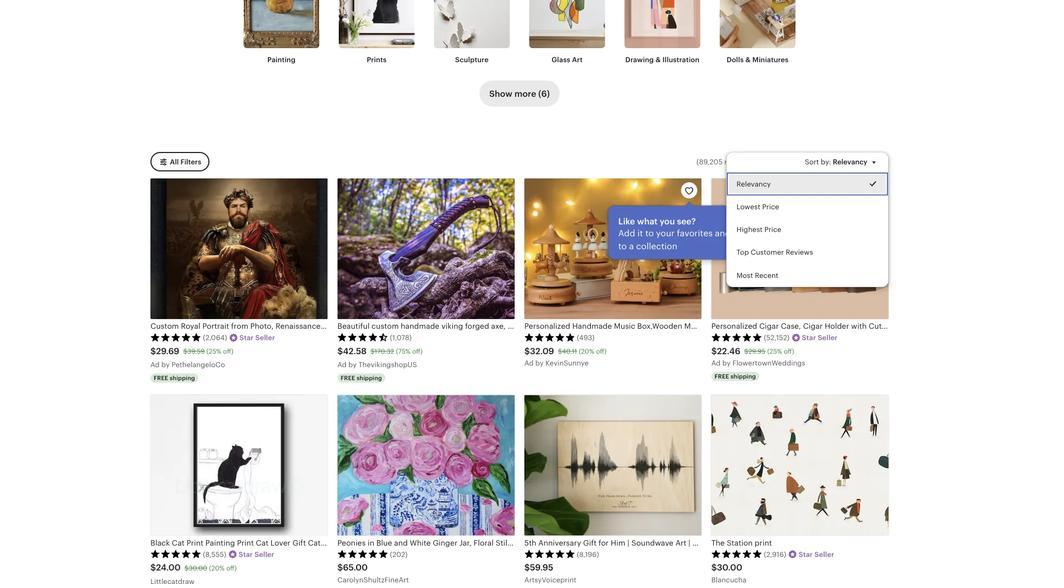 Task type: locate. For each thing, give the bounding box(es) containing it.
$ 65.00 carolynshultzfineart
[[338, 563, 409, 584]]

1 anniversary from the left
[[539, 539, 581, 548]]

anniversary right 5th
[[539, 539, 581, 548]]

| right him
[[628, 539, 630, 548]]

2 horizontal spatial |
[[760, 539, 762, 548]]

1 horizontal spatial anniversary
[[716, 539, 758, 548]]

menu
[[727, 152, 889, 287]]

price up top customer reviews
[[765, 226, 782, 234]]

relevancy right by:
[[833, 158, 868, 166]]

a inside like what you see? add it to your favorites and save to a collection
[[629, 241, 634, 251]]

(25% inside $ 29.69 $ 39.59 (25% off)
[[207, 348, 221, 355]]

tooltip
[[608, 203, 771, 260]]

seller down recording at the bottom
[[815, 551, 835, 559]]

0 horizontal spatial anniversary
[[539, 539, 581, 548]]

star seller for 22.46
[[802, 334, 838, 342]]

1 horizontal spatial art
[[676, 539, 687, 548]]

1 (25% from the left
[[207, 348, 221, 355]]

0 horizontal spatial gift
[[583, 539, 597, 548]]

to
[[646, 228, 654, 238], [619, 241, 627, 251]]

2 gift from the left
[[826, 539, 839, 548]]

star seller for 29.69
[[240, 334, 275, 342]]

show more (6)
[[489, 89, 550, 98]]

& right drawing
[[656, 55, 661, 63]]

$ inside "$ 30.00 blancucha"
[[712, 563, 717, 573]]

by down 32.09
[[536, 359, 544, 367]]

shipping for 29.69
[[170, 375, 195, 382]]

to right it
[[646, 228, 654, 238]]

sort by: relevancy
[[805, 158, 868, 166]]

d inside $ 32.09 $ 40.11 (20% off) a d by kevinsunnye
[[529, 359, 534, 367]]

star for 29.69
[[240, 334, 254, 342]]

1 horizontal spatial gift
[[826, 539, 839, 548]]

free down 22.46
[[715, 373, 729, 380]]

shipping down $ 22.46 $ 29.95 (25% off) a d by flowertownweddings on the right of page
[[731, 373, 756, 380]]

art
[[572, 55, 583, 63], [676, 539, 687, 548]]

black cat print painting print cat lover gift cat decor cat art decor wall art home decor cat lover gift unframed select your print image
[[150, 396, 328, 536]]

carolynshultzfineart
[[338, 576, 409, 584]]

most recent link
[[727, 264, 888, 287]]

price for lowest price
[[762, 203, 779, 211]]

$ inside $ 42.58 $ 170.32 (75% off)
[[371, 348, 375, 355]]

5 out of 5 stars image up "29.69"
[[150, 333, 201, 342]]

kevinsunnye
[[546, 359, 589, 367]]

(8,555)
[[203, 551, 226, 559]]

off) for 24.00
[[226, 565, 237, 572]]

5 out of 5 stars image up 24.00 at the left bottom of page
[[150, 550, 201, 559]]

it
[[638, 228, 643, 238]]

(6)
[[539, 89, 550, 98]]

star right (8,555)
[[239, 551, 253, 559]]

(20% inside $ 24.00 $ 30.00 (20% off)
[[209, 565, 225, 572]]

0 horizontal spatial 30.00
[[189, 565, 207, 572]]

custom royal portrait from photo, renaissance portrait, historical portrait, royal portrait, human portrait, custom men women portrait image
[[150, 179, 328, 319]]

5 out of 5 stars image up 65.00
[[338, 550, 388, 559]]

artsyvoiceprint
[[525, 576, 577, 584]]

seller
[[255, 334, 275, 342], [818, 334, 838, 342], [255, 551, 274, 559], [815, 551, 835, 559]]

to down add
[[619, 241, 627, 251]]

star right (2,064)
[[240, 334, 254, 342]]

5 out of 5 stars image up 22.46
[[712, 333, 763, 342]]

0 horizontal spatial free
[[154, 375, 168, 382]]

seller right (2,064)
[[255, 334, 275, 342]]

2 horizontal spatial free shipping
[[715, 373, 756, 380]]

1 horizontal spatial relevancy
[[833, 158, 868, 166]]

5 out of 5 stars image down station in the bottom right of the page
[[712, 550, 763, 559]]

price right the lowest
[[762, 203, 779, 211]]

1 horizontal spatial 30.00
[[717, 563, 743, 573]]

& for illustration
[[656, 55, 661, 63]]

free shipping down 22.46
[[715, 373, 756, 380]]

(20% down (493)
[[579, 348, 595, 355]]

painting
[[267, 55, 296, 63]]

shipping down a d by thevikingshopus
[[357, 375, 382, 382]]

5 out of 5 stars image up 32.09
[[525, 333, 575, 342]]

5 out of 5 stars image up 59.95
[[525, 550, 575, 559]]

seller right (8,555)
[[255, 551, 274, 559]]

gift up (8,196)
[[583, 539, 597, 548]]

star down recording at the bottom
[[799, 551, 813, 559]]

d down 22.46
[[716, 359, 721, 367]]

0 horizontal spatial (20%
[[209, 565, 225, 572]]

reviews
[[786, 248, 813, 257]]

menu containing relevancy
[[727, 152, 889, 287]]

2 anniversary from the left
[[716, 539, 758, 548]]

by:
[[821, 158, 831, 166]]

2 & from the left
[[746, 55, 751, 63]]

30.00 up blancucha
[[717, 563, 743, 573]]

5 out of 5 stars image for (8,196)
[[525, 550, 575, 559]]

1 vertical spatial to
[[619, 241, 627, 251]]

free
[[715, 373, 729, 380], [154, 375, 168, 382], [341, 375, 355, 382]]

89,205
[[699, 158, 723, 166]]

drawing
[[626, 55, 654, 63]]

relevancy
[[833, 158, 868, 166], [737, 180, 771, 188]]

1 horizontal spatial free
[[341, 375, 355, 382]]

(20%
[[579, 348, 595, 355], [209, 565, 225, 572]]

free shipping for 29.69
[[154, 375, 195, 382]]

blancucha
[[712, 576, 747, 584]]

station
[[727, 539, 753, 548]]

1 & from the left
[[656, 55, 661, 63]]

free down 42.58
[[341, 375, 355, 382]]

off) inside $ 32.09 $ 40.11 (20% off) a d by kevinsunnye
[[596, 348, 607, 355]]

(20% down (8,555)
[[209, 565, 225, 572]]

off) inside $ 29.69 $ 39.59 (25% off)
[[223, 348, 233, 355]]

show more (6) button
[[480, 81, 560, 107]]

(25% up flowertownweddings
[[767, 348, 782, 355]]

personalized handmade music box,wooden music box,wooden horse musical carousel,vintage music box,heirloom carousel,baby boy girl shower gift image
[[525, 179, 702, 319]]

lowest
[[737, 203, 761, 211]]

off) for 29.69
[[223, 348, 233, 355]]

by down 42.58
[[348, 361, 357, 369]]

| left voice
[[760, 539, 762, 548]]

shipping down a d by pethelangeloco
[[170, 375, 195, 382]]

dolls & miniatures link
[[720, 0, 796, 64]]

1 horizontal spatial (25%
[[767, 348, 782, 355]]

0 horizontal spatial to
[[619, 241, 627, 251]]

illustration
[[663, 55, 700, 63]]

print
[[755, 539, 772, 548]]

5 out of 5 stars image
[[150, 333, 201, 342], [525, 333, 575, 342], [712, 333, 763, 342], [150, 550, 201, 559], [338, 550, 388, 559], [525, 550, 575, 559], [712, 550, 763, 559]]

(20% inside $ 32.09 $ 40.11 (20% off) a d by kevinsunnye
[[579, 348, 595, 355]]

0 horizontal spatial shipping
[[170, 375, 195, 382]]

(493)
[[577, 334, 595, 342]]

$
[[150, 346, 156, 356], [338, 346, 343, 356], [525, 346, 530, 356], [712, 346, 717, 356], [183, 348, 187, 355], [371, 348, 375, 355], [558, 348, 562, 355], [744, 348, 749, 355], [150, 563, 156, 573], [338, 563, 343, 573], [525, 563, 530, 573], [712, 563, 717, 573], [184, 565, 189, 572]]

him
[[611, 539, 626, 548]]

dolls
[[727, 55, 744, 63]]

free shipping down a d by pethelangeloco
[[154, 375, 195, 382]]

off) inside $ 24.00 $ 30.00 (20% off)
[[226, 565, 237, 572]]

1 horizontal spatial &
[[746, 55, 751, 63]]

30.00 inside "$ 30.00 blancucha"
[[717, 563, 743, 573]]

by inside $ 32.09 $ 40.11 (20% off) a d by kevinsunnye
[[536, 359, 544, 367]]

seller for 24.00
[[255, 551, 274, 559]]

& inside drawing & illustration link
[[656, 55, 661, 63]]

0 horizontal spatial |
[[628, 539, 630, 548]]

art right the glass
[[572, 55, 583, 63]]

2 horizontal spatial shipping
[[731, 373, 756, 380]]

5 out of 5 stars image for (2,064)
[[150, 333, 201, 342]]

& inside dolls & miniatures link
[[746, 55, 751, 63]]

1 horizontal spatial shipping
[[357, 375, 382, 382]]

peonies in blue and white ginger jar, floral still life, pink peonies,fine art print, "frances" by carolyn shultz image
[[338, 396, 515, 536]]

art left wood
[[676, 539, 687, 548]]

price
[[762, 203, 779, 211], [765, 226, 782, 234]]

3 | from the left
[[760, 539, 762, 548]]

all filters
[[170, 158, 201, 166]]

see?
[[677, 216, 696, 226]]

0 vertical spatial (20%
[[579, 348, 595, 355]]

1 | from the left
[[628, 539, 630, 548]]

most
[[737, 271, 753, 279]]

(25% down (2,064)
[[207, 348, 221, 355]]

1 horizontal spatial free shipping
[[341, 375, 382, 382]]

$ inside $ 59.95 artsyvoiceprint
[[525, 563, 530, 573]]

star for 24.00
[[239, 551, 253, 559]]

30.00 inside $ 24.00 $ 30.00 (20% off)
[[189, 565, 207, 572]]

| left wood
[[689, 539, 691, 548]]

0 vertical spatial price
[[762, 203, 779, 211]]

gift right recording at the bottom
[[826, 539, 839, 548]]

shipping
[[731, 373, 756, 380], [170, 375, 195, 382], [357, 375, 382, 382]]

and
[[715, 228, 731, 238]]

0 horizontal spatial relevancy
[[737, 180, 771, 188]]

d down 32.09
[[529, 359, 534, 367]]

2 | from the left
[[689, 539, 691, 548]]

recording
[[787, 539, 824, 548]]

seller right (52,152)
[[818, 334, 838, 342]]

0 horizontal spatial art
[[572, 55, 583, 63]]

1 horizontal spatial to
[[646, 228, 654, 238]]

1 vertical spatial price
[[765, 226, 782, 234]]

(52,152)
[[764, 334, 790, 342]]

0 horizontal spatial free shipping
[[154, 375, 195, 382]]

what
[[637, 216, 658, 226]]

1 horizontal spatial (20%
[[579, 348, 595, 355]]

by down 22.46
[[723, 359, 731, 367]]

& right dolls
[[746, 55, 751, 63]]

1 vertical spatial (20%
[[209, 565, 225, 572]]

2 (25% from the left
[[767, 348, 782, 355]]

shipping for 22.46
[[731, 373, 756, 380]]

5 out of 5 stars image for (202)
[[338, 550, 388, 559]]

1 horizontal spatial |
[[689, 539, 691, 548]]

star seller right (2,064)
[[240, 334, 275, 342]]

39.59
[[187, 348, 205, 355]]

off) inside $ 22.46 $ 29.95 (25% off) a d by flowertownweddings
[[784, 348, 794, 355]]

favorites
[[677, 228, 713, 238]]

0 horizontal spatial &
[[656, 55, 661, 63]]

anniversary up "$ 30.00 blancucha"
[[716, 539, 758, 548]]

beautiful custom handmade viking forged axe, groomsmen gift , birthday gift, collectibles axe , gift for him , anniversary gift for husband image
[[338, 179, 515, 319]]

22.46
[[717, 346, 741, 356]]

gift
[[583, 539, 597, 548], [826, 539, 839, 548]]

4.5 out of 5 stars image
[[338, 333, 388, 342]]

(25% inside $ 22.46 $ 29.95 (25% off) a d by flowertownweddings
[[767, 348, 782, 355]]

off) inside $ 42.58 $ 170.32 (75% off)
[[412, 348, 423, 355]]

free shipping down a d by thevikingshopus
[[341, 375, 382, 382]]

0 horizontal spatial (25%
[[207, 348, 221, 355]]

30.00 down (8,555)
[[189, 565, 207, 572]]

a
[[629, 241, 634, 251], [525, 359, 529, 367], [712, 359, 716, 367], [150, 361, 155, 369], [338, 361, 342, 369]]

star
[[240, 334, 254, 342], [802, 334, 816, 342], [239, 551, 253, 559], [799, 551, 813, 559]]

1 vertical spatial art
[[676, 539, 687, 548]]

(20% for 24.00
[[209, 565, 225, 572]]

painting link
[[244, 0, 319, 64]]

2 horizontal spatial free
[[715, 373, 729, 380]]

off) for 22.46
[[784, 348, 794, 355]]

(25% for 29.69
[[207, 348, 221, 355]]

star seller right (52,152)
[[802, 334, 838, 342]]

relevancy up lowest price
[[737, 180, 771, 188]]

free down "29.69"
[[154, 375, 168, 382]]

shipping for 42.58
[[357, 375, 382, 382]]

star seller right (8,555)
[[239, 551, 274, 559]]

star right (52,152)
[[802, 334, 816, 342]]

d
[[529, 359, 534, 367], [716, 359, 721, 367], [155, 361, 160, 369], [342, 361, 347, 369]]

$ 59.95 artsyvoiceprint
[[525, 563, 577, 584]]

|
[[628, 539, 630, 548], [689, 539, 691, 548], [760, 539, 762, 548]]

top customer reviews link
[[727, 241, 888, 264]]

(20% for 32.09
[[579, 348, 595, 355]]



Task type: describe. For each thing, give the bounding box(es) containing it.
sort
[[805, 158, 819, 166]]

5th anniversary gift for him | soundwave art | wood anniversary | voice recording gift
[[525, 539, 839, 548]]

$ inside $ 29.69 $ 39.59 (25% off)
[[183, 348, 187, 355]]

59.95
[[530, 563, 554, 573]]

more
[[515, 89, 536, 98]]

customer
[[751, 248, 784, 257]]

personalized cigar case, cigar holder with cutter, groomsmen cigar case, gift for him, groomsmen gifts, cigar travel case, gift for husband image
[[712, 179, 889, 319]]

5 out of 5 stars image for (52,152)
[[712, 333, 763, 342]]

$ 30.00 blancucha
[[712, 563, 747, 584]]

free shipping for 42.58
[[341, 375, 382, 382]]

most recent
[[737, 271, 779, 279]]

$ 32.09 $ 40.11 (20% off) a d by kevinsunnye
[[525, 346, 607, 367]]

drawing & illustration
[[626, 55, 700, 63]]

star seller for 24.00
[[239, 551, 274, 559]]

highest
[[737, 226, 763, 234]]

all filters button
[[150, 152, 209, 172]]

drawing & illustration link
[[625, 0, 701, 64]]

free for 22.46
[[715, 373, 729, 380]]

sculpture link
[[434, 0, 510, 64]]

show
[[489, 89, 513, 98]]

off) for 42.58
[[412, 348, 423, 355]]

prints
[[367, 55, 387, 63]]

( 89,205 results,
[[697, 158, 749, 166]]

top
[[737, 248, 749, 257]]

24.00
[[156, 563, 181, 573]]

star seller down recording at the bottom
[[799, 551, 835, 559]]

5 out of 5 stars image for (493)
[[525, 333, 575, 342]]

filters
[[181, 158, 201, 166]]

a inside $ 22.46 $ 29.95 (25% off) a d by flowertownweddings
[[712, 359, 716, 367]]

add
[[619, 228, 635, 238]]

lowest price link
[[727, 195, 888, 218]]

collection
[[636, 241, 678, 251]]

voice
[[764, 539, 785, 548]]

wood
[[693, 539, 714, 548]]

& for miniatures
[[746, 55, 751, 63]]

65.00
[[343, 563, 368, 573]]

40.11
[[562, 348, 577, 355]]

free shipping for 22.46
[[715, 373, 756, 380]]

(2,064)
[[203, 334, 227, 342]]

pethelangeloco
[[172, 361, 225, 369]]

sculpture
[[455, 55, 489, 63]]

results,
[[725, 158, 749, 166]]

glass art link
[[529, 0, 605, 64]]

price for highest price
[[765, 226, 782, 234]]

dolls & miniatures
[[727, 55, 789, 63]]

29.95
[[749, 348, 766, 355]]

5th anniversary gift for him | soundwave art | wood anniversary | voice recording gift image
[[525, 396, 702, 536]]

free for 29.69
[[154, 375, 168, 382]]

seller for 29.69
[[255, 334, 275, 342]]

prints link
[[339, 0, 415, 64]]

29.69
[[156, 346, 179, 356]]

miniatures
[[753, 55, 789, 63]]

flowertownweddings
[[733, 359, 806, 367]]

your
[[656, 228, 675, 238]]

free for 42.58
[[341, 375, 355, 382]]

$ 24.00 $ 30.00 (20% off)
[[150, 563, 237, 573]]

seller for 22.46
[[818, 334, 838, 342]]

the station print
[[712, 539, 772, 548]]

d down 42.58
[[342, 361, 347, 369]]

32.09
[[530, 346, 554, 356]]

(
[[697, 158, 699, 166]]

for
[[599, 539, 609, 548]]

(8,196)
[[577, 551, 599, 559]]

a d by pethelangeloco
[[150, 361, 225, 369]]

5 out of 5 stars image for (8,555)
[[150, 550, 201, 559]]

$ 29.69 $ 39.59 (25% off)
[[150, 346, 233, 356]]

(25% for 22.46
[[767, 348, 782, 355]]

like what you see? add it to your favorites and save to a collection
[[619, 216, 752, 251]]

(1,078)
[[390, 334, 412, 342]]

thevikingshopus
[[359, 361, 417, 369]]

the
[[712, 539, 725, 548]]

all
[[170, 158, 179, 166]]

5 out of 5 stars image for (2,916)
[[712, 550, 763, 559]]

recent
[[755, 271, 779, 279]]

glass art
[[552, 55, 583, 63]]

star for 22.46
[[802, 334, 816, 342]]

save
[[733, 228, 752, 238]]

1 vertical spatial relevancy
[[737, 180, 771, 188]]

tooltip containing like what you see?
[[608, 203, 771, 260]]

d down "29.69"
[[155, 361, 160, 369]]

1 gift from the left
[[583, 539, 597, 548]]

$ inside $ 65.00 carolynshultzfineart
[[338, 563, 343, 573]]

42.58
[[343, 346, 367, 356]]

$ inside $ 24.00 $ 30.00 (20% off)
[[184, 565, 189, 572]]

(2,916)
[[764, 551, 786, 559]]

$ 42.58 $ 170.32 (75% off)
[[338, 346, 423, 356]]

a inside $ 32.09 $ 40.11 (20% off) a d by kevinsunnye
[[525, 359, 529, 367]]

like
[[619, 216, 635, 226]]

170.32
[[375, 348, 394, 355]]

(202)
[[390, 551, 408, 559]]

0 vertical spatial to
[[646, 228, 654, 238]]

0 vertical spatial relevancy
[[833, 158, 868, 166]]

(75%
[[396, 348, 411, 355]]

soundwave
[[632, 539, 674, 548]]

a d by thevikingshopus
[[338, 361, 417, 369]]

off) for 32.09
[[596, 348, 607, 355]]

highest price
[[737, 226, 782, 234]]

relevancy link
[[727, 173, 888, 195]]

$ 22.46 $ 29.95 (25% off) a d by flowertownweddings
[[712, 346, 806, 367]]

by down "29.69"
[[161, 361, 170, 369]]

by inside $ 22.46 $ 29.95 (25% off) a d by flowertownweddings
[[723, 359, 731, 367]]

the station print image
[[712, 396, 889, 536]]

highest price link
[[727, 218, 888, 241]]

0 vertical spatial art
[[572, 55, 583, 63]]

d inside $ 22.46 $ 29.95 (25% off) a d by flowertownweddings
[[716, 359, 721, 367]]

you
[[660, 216, 675, 226]]

glass
[[552, 55, 570, 63]]



Task type: vqa. For each thing, say whether or not it's contained in the screenshot.
The "Of"
no



